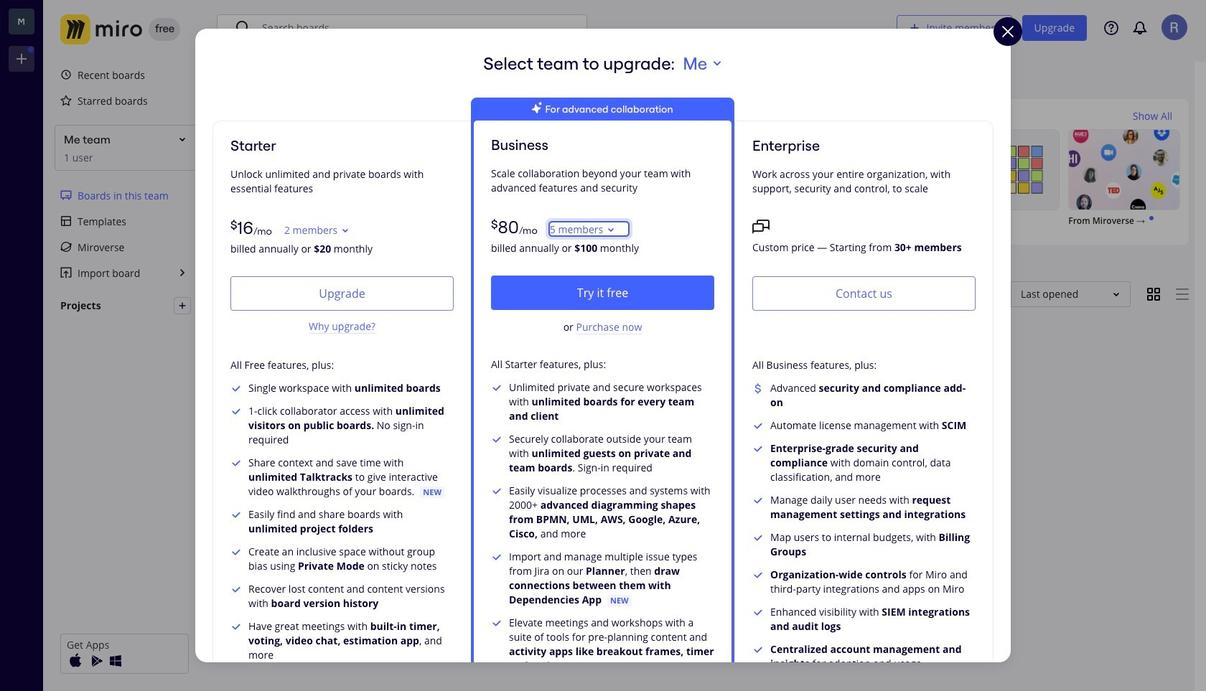 Task type: describe. For each thing, give the bounding box(es) containing it.
feed image
[[1132, 19, 1149, 37]]

Search boards text field
[[262, 15, 577, 41]]

current team section region
[[52, 182, 200, 286]]

learning center image
[[1105, 21, 1119, 35]]

switch to me team image
[[9, 9, 34, 34]]

close image
[[1000, 23, 1017, 40]]



Task type: vqa. For each thing, say whether or not it's contained in the screenshot.
group
yes



Task type: locate. For each thing, give the bounding box(es) containing it.
spagx image
[[60, 95, 72, 106], [273, 161, 290, 178], [60, 215, 72, 227], [60, 241, 72, 253], [178, 302, 187, 310]]

group
[[217, 330, 1190, 538]]

img image
[[60, 14, 142, 45], [67, 653, 84, 670], [87, 653, 104, 670], [107, 653, 124, 670]]

spagx image
[[235, 19, 252, 37], [60, 69, 72, 80], [533, 102, 543, 113], [753, 218, 770, 235]]



